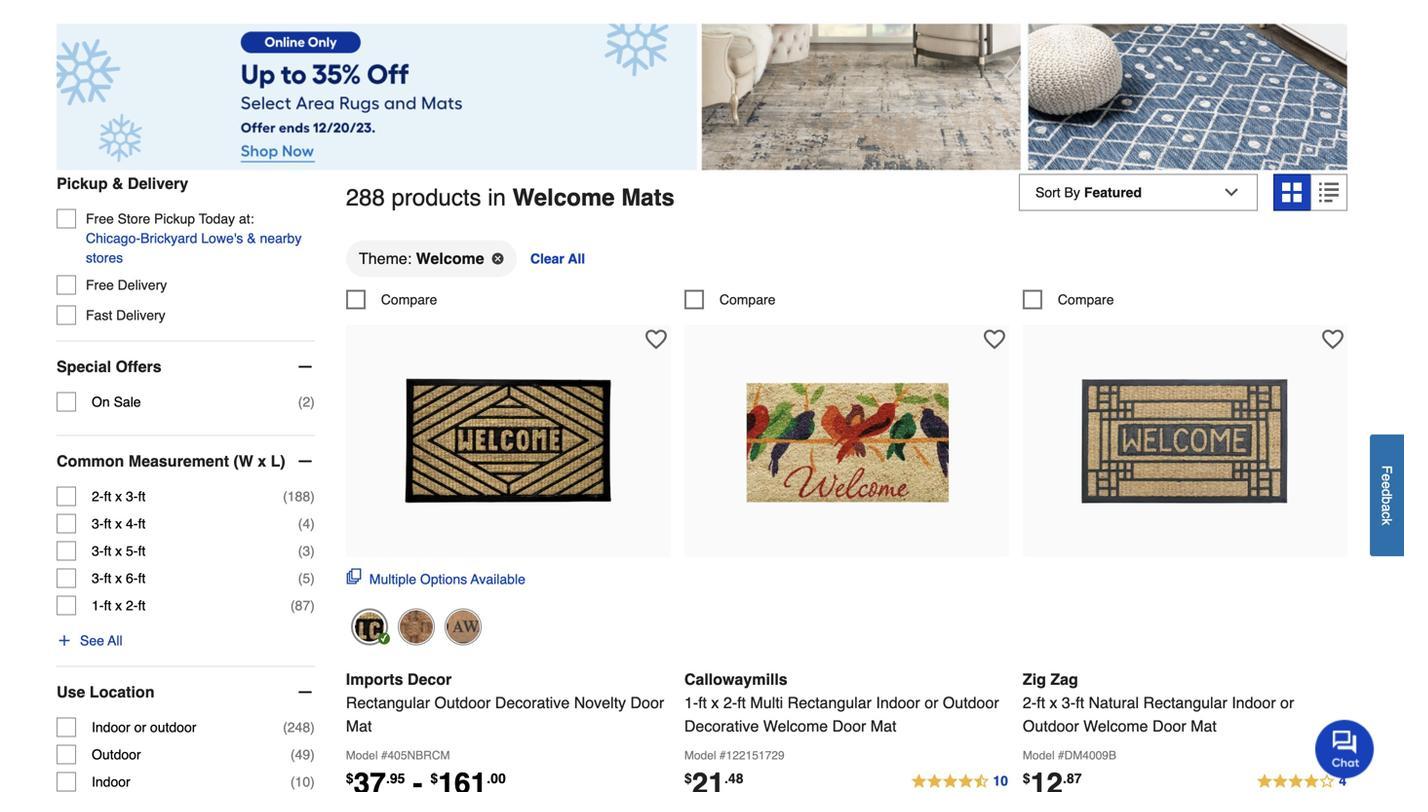 Task type: locate. For each thing, give the bounding box(es) containing it.
2 horizontal spatial #
[[1058, 749, 1064, 763]]

in
[[488, 184, 506, 211]]

free
[[86, 211, 114, 227], [86, 277, 114, 293]]

or inside callowaymills 1-ft x 2-ft multi rectangular indoor or outdoor decorative welcome door mat
[[925, 694, 938, 712]]

rectangular right the natural
[[1143, 694, 1227, 712]]

model
[[346, 749, 378, 763], [684, 749, 716, 763], [1023, 749, 1055, 763]]

) up 3
[[310, 516, 315, 532]]

door inside zig zag 2-ft x 3-ft natural rectangular indoor or outdoor welcome door mat
[[1153, 718, 1186, 736]]

all inside see all button
[[108, 633, 122, 649]]

2 horizontal spatial compare
[[1058, 292, 1114, 308]]

& down the at:
[[247, 231, 256, 246]]

$ left .87
[[1023, 771, 1030, 787]]

2 ) from the top
[[310, 489, 315, 505]]

& inside chicago-brickyard lowe's & nearby stores
[[247, 231, 256, 246]]

model up actual price $21.48 element
[[684, 749, 716, 763]]

1 vertical spatial pickup
[[154, 211, 195, 227]]

f e e d b a c k button
[[1370, 435, 1404, 557]]

or
[[925, 694, 938, 712], [1280, 694, 1294, 712], [134, 720, 146, 736]]

# up .95
[[381, 749, 388, 763]]

0 vertical spatial minus image
[[295, 357, 315, 377]]

advertisement region
[[57, 24, 1348, 174]]

rectangular down imports
[[346, 694, 430, 712]]

1 horizontal spatial &
[[247, 231, 256, 246]]

) up ( 4 )
[[310, 489, 315, 505]]

heart outline image
[[984, 329, 1005, 350], [1322, 329, 1344, 350]]

1 vertical spatial free
[[86, 277, 114, 293]]

1 free from the top
[[86, 211, 114, 227]]

# up .87
[[1058, 749, 1064, 763]]

decorative up model # 122151729
[[684, 718, 759, 736]]

model # 405nbrcm
[[346, 749, 450, 763]]

pickup
[[57, 175, 108, 193], [154, 211, 195, 227]]

2 horizontal spatial model
[[1023, 749, 1055, 763]]

mat
[[346, 718, 372, 736], [871, 718, 897, 736], [1191, 718, 1217, 736]]

1 mat from the left
[[346, 718, 372, 736]]

7 ) from the top
[[310, 720, 315, 736]]

e up b
[[1379, 482, 1395, 489]]

10 inside 4.5 stars 'image'
[[993, 774, 1008, 789]]

0 horizontal spatial pickup
[[57, 175, 108, 193]]

3 minus image from the top
[[295, 683, 315, 703]]

$ inside 'element'
[[1023, 771, 1030, 787]]

2 mat from the left
[[871, 718, 897, 736]]

1 vertical spatial decorative
[[684, 718, 759, 736]]

imports decor rectangular outdoor decorative novelty door mat image
[[401, 335, 616, 549]]

4 $ from the left
[[1023, 771, 1030, 787]]

) up ( 49 )
[[310, 720, 315, 736]]

1 $ from the left
[[346, 771, 354, 787]]

welcome down the natural
[[1084, 718, 1148, 736]]

k
[[1379, 519, 1395, 526]]

) up ( 10 )
[[310, 747, 315, 763]]

1-ft x 2-ft
[[92, 598, 146, 614]]

minus image
[[295, 357, 315, 377], [295, 452, 315, 472], [295, 683, 315, 703]]

all inside clear all button
[[568, 251, 585, 267]]

options
[[420, 572, 467, 587]]

2 compare from the left
[[720, 292, 776, 308]]

multiple
[[369, 572, 416, 587]]

& up store
[[112, 175, 123, 193]]

# for callowaymills 1-ft x 2-ft multi rectangular indoor or outdoor decorative welcome door mat
[[720, 749, 726, 763]]

4
[[303, 516, 310, 532], [1339, 774, 1347, 789]]

0 horizontal spatial heart outline image
[[984, 329, 1005, 350]]

e up the d
[[1379, 474, 1395, 482]]

2 $ from the left
[[430, 771, 438, 787]]

3 mat from the left
[[1191, 718, 1217, 736]]

( 49 )
[[290, 747, 315, 763]]

1 rectangular from the left
[[346, 694, 430, 712]]

.48
[[725, 771, 744, 787]]

compare for 1002552824 element in the top right of the page
[[1058, 292, 1114, 308]]

decorative left novelty
[[495, 694, 570, 712]]

1 vertical spatial delivery
[[118, 277, 167, 293]]

1- down callowaymills
[[684, 694, 698, 712]]

rectangular inside callowaymills 1-ft x 2-ft multi rectangular indoor or outdoor decorative welcome door mat
[[788, 694, 872, 712]]

mat inside imports decor rectangular outdoor decorative novelty door mat
[[346, 718, 372, 736]]

door
[[630, 694, 664, 712], [832, 718, 866, 736], [1153, 718, 1186, 736]]

6 ) from the top
[[310, 598, 315, 614]]

2- down callowaymills
[[723, 694, 737, 712]]

1-
[[92, 598, 104, 614], [684, 694, 698, 712]]

3 ) from the top
[[310, 516, 315, 532]]

lowe's
[[201, 231, 243, 246]]

1 model from the left
[[346, 749, 378, 763]]

zig zag 2-ft x 3-ft natural rectangular indoor or outdoor welcome door mat
[[1023, 671, 1294, 736]]

1 horizontal spatial 10
[[993, 774, 1008, 789]]

list box
[[346, 239, 1348, 290]]

2 horizontal spatial mat
[[1191, 718, 1217, 736]]

1 ) from the top
[[310, 394, 315, 410]]

1 vertical spatial 4
[[1339, 774, 1347, 789]]

3- down zag
[[1062, 694, 1076, 712]]

theme:
[[359, 249, 412, 268]]

1 horizontal spatial or
[[925, 694, 938, 712]]

) for ( 188 )
[[310, 489, 315, 505]]

3-
[[126, 489, 138, 505], [92, 516, 104, 532], [92, 544, 104, 559], [92, 571, 104, 587], [1062, 694, 1076, 712]]

model for 2-ft x 3-ft natural rectangular indoor or outdoor welcome door mat
[[1023, 749, 1055, 763]]

compare inside the 5001724427 element
[[381, 292, 437, 308]]

x left 'l)'
[[258, 453, 266, 471]]

door inside callowaymills 1-ft x 2-ft multi rectangular indoor or outdoor decorative welcome door mat
[[832, 718, 866, 736]]

measurement
[[128, 453, 229, 471]]

2 rectangular from the left
[[788, 694, 872, 712]]

1 horizontal spatial rectangular
[[788, 694, 872, 712]]

1 vertical spatial minus image
[[295, 452, 315, 472]]

1- down 3-ft x 6-ft on the bottom left
[[92, 598, 104, 614]]

fast
[[86, 308, 112, 323]]

1 horizontal spatial decorative
[[684, 718, 759, 736]]

minus image for special offers
[[295, 357, 315, 377]]

3 $ from the left
[[684, 771, 692, 787]]

delivery for free delivery
[[118, 277, 167, 293]]

248
[[287, 720, 310, 736]]

door for 2-ft x 3-ft natural rectangular indoor or outdoor welcome door mat
[[1153, 718, 1186, 736]]

1 horizontal spatial model
[[684, 749, 716, 763]]

(w
[[233, 453, 253, 471]]

mats
[[621, 184, 675, 211]]

2 heart outline image from the left
[[1322, 329, 1344, 350]]

0 vertical spatial 1-
[[92, 598, 104, 614]]

9 ) from the top
[[310, 775, 315, 790]]

3- inside zig zag 2-ft x 3-ft natural rectangular indoor or outdoor welcome door mat
[[1062, 694, 1076, 712]]

( 248 )
[[283, 720, 315, 736]]

$ down 405nbrcm
[[430, 771, 438, 787]]

model left 405nbrcm
[[346, 749, 378, 763]]

0 vertical spatial 4
[[303, 516, 310, 532]]

5
[[303, 571, 310, 587]]

pickup up brickyard
[[154, 211, 195, 227]]

minus image right 'l)'
[[295, 452, 315, 472]]

x inside button
[[258, 453, 266, 471]]

door for 1-ft x 2-ft multi rectangular indoor or outdoor decorative welcome door mat
[[832, 718, 866, 736]]

outdoor down indoor or outdoor
[[92, 747, 141, 763]]

2 horizontal spatial door
[[1153, 718, 1186, 736]]

mat inside callowaymills 1-ft x 2-ft multi rectangular indoor or outdoor decorative welcome door mat
[[871, 718, 897, 736]]

10 left actual price $12.87 'element'
[[993, 774, 1008, 789]]

indoor
[[876, 694, 920, 712], [1232, 694, 1276, 712], [92, 720, 130, 736], [92, 775, 130, 790]]

2 horizontal spatial or
[[1280, 694, 1294, 712]]

1 vertical spatial &
[[247, 231, 256, 246]]

free store pickup today at:
[[86, 211, 254, 227]]

2- down zig
[[1023, 694, 1037, 712]]

brickyard
[[140, 231, 197, 246]]

3-ft x 5-ft
[[92, 544, 146, 559]]

3 compare from the left
[[1058, 292, 1114, 308]]

mat inside zig zag 2-ft x 3-ft natural rectangular indoor or outdoor welcome door mat
[[1191, 718, 1217, 736]]

1 minus image from the top
[[295, 357, 315, 377]]

free up chicago-
[[86, 211, 114, 227]]

minus image up ( 2 )
[[295, 357, 315, 377]]

1 horizontal spatial 1-
[[684, 694, 698, 712]]

welcome down multi
[[763, 718, 828, 736]]

model up actual price $12.87 'element'
[[1023, 749, 1055, 763]]

close circle filled image
[[492, 253, 504, 265]]

zig
[[1023, 671, 1046, 689]]

0 horizontal spatial mat
[[346, 718, 372, 736]]

0 vertical spatial free
[[86, 211, 114, 227]]

outdoor down decor
[[434, 694, 491, 712]]

0 horizontal spatial model
[[346, 749, 378, 763]]

see all
[[80, 633, 122, 649]]

f
[[1379, 466, 1395, 474]]

or up 4.5 stars 'image'
[[925, 694, 938, 712]]

( for 3
[[298, 544, 303, 559]]

0 vertical spatial decorative
[[495, 694, 570, 712]]

compare inside 1002552824 element
[[1058, 292, 1114, 308]]

2 vertical spatial minus image
[[295, 683, 315, 703]]

# up .48
[[720, 749, 726, 763]]

special offers button
[[57, 342, 315, 393]]

#
[[381, 749, 388, 763], [720, 749, 726, 763], [1058, 749, 1064, 763]]

1 horizontal spatial door
[[832, 718, 866, 736]]

or up the 4 button
[[1280, 694, 1294, 712]]

compare for the 5001724427 element in the left top of the page
[[381, 292, 437, 308]]

brown/black image
[[351, 609, 388, 646]]

5 ) from the top
[[310, 571, 315, 587]]

1 heart outline image from the left
[[984, 329, 1005, 350]]

10
[[993, 774, 1008, 789], [295, 775, 310, 790]]

) up 5
[[310, 544, 315, 559]]

free down stores
[[86, 277, 114, 293]]

offers
[[116, 358, 161, 376]]

clear
[[530, 251, 564, 267]]

) for ( 248 )
[[310, 720, 315, 736]]

( 3 )
[[298, 544, 315, 559]]

at:
[[239, 211, 254, 227]]

( for 49
[[290, 747, 295, 763]]

3 model from the left
[[1023, 749, 1055, 763]]

1 horizontal spatial mat
[[871, 718, 897, 736]]

$ left .48
[[684, 771, 692, 787]]

$ left .95
[[346, 771, 354, 787]]

2 minus image from the top
[[295, 452, 315, 472]]

1 horizontal spatial all
[[568, 251, 585, 267]]

decorative
[[495, 694, 570, 712], [684, 718, 759, 736]]

see
[[80, 633, 104, 649]]

model for rectangular outdoor decorative novelty door mat
[[346, 749, 378, 763]]

) down ( 3 )
[[310, 571, 315, 587]]

0 horizontal spatial compare
[[381, 292, 437, 308]]

3 # from the left
[[1058, 749, 1064, 763]]

) down ( 49 )
[[310, 775, 315, 790]]

10 down ( 49 )
[[295, 775, 310, 790]]

pickup up chicago-
[[57, 175, 108, 193]]

8 ) from the top
[[310, 747, 315, 763]]

welcome inside zig zag 2-ft x 3-ft natural rectangular indoor or outdoor welcome door mat
[[1084, 718, 1148, 736]]

0 horizontal spatial decorative
[[495, 694, 570, 712]]

0 horizontal spatial 4
[[303, 516, 310, 532]]

4 inside image
[[1339, 774, 1347, 789]]

) up ( 188 )
[[310, 394, 315, 410]]

1 vertical spatial all
[[108, 633, 122, 649]]

3- left 5-
[[92, 544, 104, 559]]

3- for 3-ft x 4-ft
[[92, 516, 104, 532]]

4 button
[[1256, 771, 1348, 793]]

3- left 6-
[[92, 571, 104, 587]]

rectangular
[[346, 694, 430, 712], [788, 694, 872, 712], [1143, 694, 1227, 712]]

chat invite button image
[[1315, 720, 1375, 779]]

1 # from the left
[[381, 749, 388, 763]]

1 horizontal spatial heart outline image
[[1322, 329, 1344, 350]]

$
[[346, 771, 354, 787], [430, 771, 438, 787], [684, 771, 692, 787], [1023, 771, 1030, 787]]

0 horizontal spatial #
[[381, 749, 388, 763]]

1 compare from the left
[[381, 292, 437, 308]]

decorative inside imports decor rectangular outdoor decorative novelty door mat
[[495, 694, 570, 712]]

available
[[471, 572, 525, 587]]

minus image inside use location button
[[295, 683, 315, 703]]

all right see
[[108, 633, 122, 649]]

x left 4-
[[115, 516, 122, 532]]

87
[[295, 598, 310, 614]]

&
[[112, 175, 123, 193], [247, 231, 256, 246]]

compare inside 1002716926 "element"
[[720, 292, 776, 308]]

122151729
[[726, 749, 785, 763]]

0 horizontal spatial all
[[108, 633, 122, 649]]

clear all button
[[528, 239, 587, 278]]

common measurement (w x l)
[[57, 453, 285, 471]]

6-
[[126, 571, 138, 587]]

) for ( 3 )
[[310, 544, 315, 559]]

2- inside callowaymills 1-ft x 2-ft multi rectangular indoor or outdoor decorative welcome door mat
[[723, 694, 737, 712]]

x down zag
[[1050, 694, 1058, 712]]

outdoor up model # dm4009b
[[1023, 718, 1079, 736]]

x down callowaymills
[[711, 694, 719, 712]]

plus image
[[57, 633, 72, 649]]

compare
[[381, 292, 437, 308], [720, 292, 776, 308], [1058, 292, 1114, 308]]

2 free from the top
[[86, 277, 114, 293]]

products
[[392, 184, 481, 211]]

1 horizontal spatial pickup
[[154, 211, 195, 227]]

2 # from the left
[[720, 749, 726, 763]]

)
[[310, 394, 315, 410], [310, 489, 315, 505], [310, 516, 315, 532], [310, 544, 315, 559], [310, 571, 315, 587], [310, 598, 315, 614], [310, 720, 315, 736], [310, 747, 315, 763], [310, 775, 315, 790]]

welcome inside callowaymills 1-ft x 2-ft multi rectangular indoor or outdoor decorative welcome door mat
[[763, 718, 828, 736]]

imports
[[346, 671, 403, 689]]

3
[[303, 544, 310, 559]]

or left outdoor
[[134, 720, 146, 736]]

$ for .95
[[346, 771, 354, 787]]

minus image inside special offers button
[[295, 357, 315, 377]]

multiple options available
[[369, 572, 525, 587]]

outdoor up 4.5 stars 'image'
[[943, 694, 999, 712]]

2 model from the left
[[684, 749, 716, 763]]

3 rectangular from the left
[[1143, 694, 1227, 712]]

rectangular inside zig zag 2-ft x 3-ft natural rectangular indoor or outdoor welcome door mat
[[1143, 694, 1227, 712]]

) down 5
[[310, 598, 315, 614]]

1 horizontal spatial 4
[[1339, 774, 1347, 789]]

minus image up the 248
[[295, 683, 315, 703]]

rectangular inside imports decor rectangular outdoor decorative novelty door mat
[[346, 694, 430, 712]]

2-
[[92, 489, 104, 505], [126, 598, 138, 614], [723, 694, 737, 712], [1023, 694, 1037, 712]]

all right clear
[[568, 251, 585, 267]]

2 horizontal spatial rectangular
[[1143, 694, 1227, 712]]

( for 87
[[290, 598, 295, 614]]

2- up 3-ft x 4-ft
[[92, 489, 104, 505]]

3- for 3-ft x 5-ft
[[92, 544, 104, 559]]

today
[[199, 211, 235, 227]]

1 horizontal spatial compare
[[720, 292, 776, 308]]

x
[[258, 453, 266, 471], [115, 489, 122, 505], [115, 516, 122, 532], [115, 544, 122, 559], [115, 571, 122, 587], [115, 598, 122, 614], [711, 694, 719, 712], [1050, 694, 1058, 712]]

0 horizontal spatial rectangular
[[346, 694, 430, 712]]

4 ) from the top
[[310, 544, 315, 559]]

3- left 4-
[[92, 516, 104, 532]]

delivery up fast delivery at the top of the page
[[118, 277, 167, 293]]

( for 2
[[298, 394, 303, 410]]

delivery for fast delivery
[[116, 308, 165, 323]]

) for ( 4 )
[[310, 516, 315, 532]]

pickup & delivery
[[57, 175, 188, 193]]

minus image inside the common measurement (w x l) button
[[295, 452, 315, 472]]

outdoor
[[434, 694, 491, 712], [943, 694, 999, 712], [1023, 718, 1079, 736], [92, 747, 141, 763]]

2 vertical spatial delivery
[[116, 308, 165, 323]]

welcome
[[513, 184, 615, 211], [416, 249, 484, 268], [763, 718, 828, 736], [1084, 718, 1148, 736]]

indoor or outdoor
[[92, 720, 196, 736]]

delivery up free store pickup today at:
[[128, 175, 188, 193]]

grid view image
[[1282, 183, 1302, 202]]

all for see all
[[108, 633, 122, 649]]

1 horizontal spatial #
[[720, 749, 726, 763]]

1 vertical spatial 1-
[[684, 694, 698, 712]]

delivery down free delivery
[[116, 308, 165, 323]]

0 vertical spatial &
[[112, 175, 123, 193]]

rectangular right multi
[[788, 694, 872, 712]]

0 horizontal spatial door
[[630, 694, 664, 712]]

0 vertical spatial all
[[568, 251, 585, 267]]



Task type: describe. For each thing, give the bounding box(es) containing it.
( 4 )
[[298, 516, 315, 532]]

288 products in welcome mats
[[346, 184, 675, 211]]

2-ft x 3-ft
[[92, 489, 146, 505]]

) for ( 87 )
[[310, 598, 315, 614]]

# for zig zag 2-ft x 3-ft natural rectangular indoor or outdoor welcome door mat
[[1058, 749, 1064, 763]]

brown and black image
[[444, 609, 482, 646]]

( 87 )
[[290, 598, 315, 614]]

chicago-brickyard lowe's & nearby stores
[[86, 231, 302, 266]]

b
[[1379, 497, 1395, 504]]

( for 10
[[290, 775, 295, 790]]

decorative inside callowaymills 1-ft x 2-ft multi rectangular indoor or outdoor decorative welcome door mat
[[684, 718, 759, 736]]

l)
[[271, 453, 285, 471]]

on sale
[[92, 394, 141, 410]]

indoor inside callowaymills 1-ft x 2-ft multi rectangular indoor or outdoor decorative welcome door mat
[[876, 694, 920, 712]]

or inside zig zag 2-ft x 3-ft natural rectangular indoor or outdoor welcome door mat
[[1280, 694, 1294, 712]]

decor
[[408, 671, 452, 689]]

x inside zig zag 2-ft x 3-ft natural rectangular indoor or outdoor welcome door mat
[[1050, 694, 1058, 712]]

1- inside callowaymills 1-ft x 2-ft multi rectangular indoor or outdoor decorative welcome door mat
[[684, 694, 698, 712]]

stores
[[86, 250, 123, 266]]

x down 3-ft x 6-ft on the bottom left
[[115, 598, 122, 614]]

3-ft x 6-ft
[[92, 571, 146, 587]]

0 horizontal spatial 10
[[295, 775, 310, 790]]

imports decor rectangular outdoor decorative novelty door mat
[[346, 671, 664, 736]]

288
[[346, 184, 385, 211]]

actual price $21.48 element
[[684, 767, 744, 793]]

x left 5-
[[115, 544, 122, 559]]

store
[[118, 211, 150, 227]]

3- up 4-
[[126, 489, 138, 505]]

model # 122151729
[[684, 749, 785, 763]]

zag
[[1051, 671, 1078, 689]]

# for imports decor rectangular outdoor decorative novelty door mat
[[381, 749, 388, 763]]

door inside imports decor rectangular outdoor decorative novelty door mat
[[630, 694, 664, 712]]

mat for decorative
[[871, 718, 897, 736]]

x left 6-
[[115, 571, 122, 587]]

5-
[[126, 544, 138, 559]]

compare for 1002716926 "element"
[[720, 292, 776, 308]]

see all button
[[57, 631, 122, 651]]

novelty
[[574, 694, 626, 712]]

4-
[[126, 516, 138, 532]]

free delivery
[[86, 277, 167, 293]]

heart outline image
[[645, 329, 667, 350]]

0 horizontal spatial 1-
[[92, 598, 104, 614]]

( 188 )
[[283, 489, 315, 505]]

special
[[57, 358, 111, 376]]

) for ( 49 )
[[310, 747, 315, 763]]

1 e from the top
[[1379, 474, 1395, 482]]

( for 5
[[298, 571, 303, 587]]

multiple options available link
[[346, 569, 525, 589]]

nearby
[[260, 231, 302, 246]]

welcome left close circle filled image
[[416, 249, 484, 268]]

0 vertical spatial delivery
[[128, 175, 188, 193]]

d
[[1379, 489, 1395, 497]]

sale
[[114, 394, 141, 410]]

minus image for use location
[[295, 683, 315, 703]]

callowaymills
[[684, 671, 788, 689]]

outdoor inside imports decor rectangular outdoor decorative novelty door mat
[[434, 694, 491, 712]]

free for free store pickup today at:
[[86, 211, 114, 227]]

model # dm4009b
[[1023, 749, 1117, 763]]

clear all
[[530, 251, 585, 267]]

f e e d b a c k
[[1379, 466, 1395, 526]]

use location button
[[57, 668, 315, 718]]

chicago-
[[86, 231, 140, 246]]

list box containing theme:
[[346, 239, 1348, 290]]

outdoor inside callowaymills 1-ft x 2-ft multi rectangular indoor or outdoor decorative welcome door mat
[[943, 694, 999, 712]]

common
[[57, 453, 124, 471]]

10 button
[[910, 771, 1009, 793]]

location
[[90, 684, 155, 702]]

brown image
[[398, 609, 435, 646]]

callowaymills 1-ft x 2-ft multi rectangular indoor or outdoor decorative welcome door mat
[[684, 671, 999, 736]]

( for 188
[[283, 489, 287, 505]]

( for 4
[[298, 516, 303, 532]]

49
[[295, 747, 310, 763]]

all for clear all
[[568, 251, 585, 267]]

theme: welcome
[[359, 249, 484, 268]]

x up 3-ft x 4-ft
[[115, 489, 122, 505]]

0 horizontal spatial or
[[134, 720, 146, 736]]

1002716926 element
[[684, 290, 776, 309]]

zig zag 2-ft x 3-ft natural rectangular indoor or outdoor welcome door mat image
[[1078, 335, 1292, 549]]

405nbrcm
[[388, 749, 450, 763]]

.95
[[386, 771, 405, 787]]

$ for .48
[[684, 771, 692, 787]]

list view image
[[1319, 183, 1339, 202]]

1002552824 element
[[1023, 290, 1114, 309]]

use location
[[57, 684, 155, 702]]

fast delivery
[[86, 308, 165, 323]]

4 stars image
[[1256, 771, 1348, 793]]

2
[[303, 394, 310, 410]]

5001724427 element
[[346, 290, 437, 309]]

188
[[287, 489, 310, 505]]

x inside callowaymills 1-ft x 2-ft multi rectangular indoor or outdoor decorative welcome door mat
[[711, 694, 719, 712]]

model for 1-ft x 2-ft multi rectangular indoor or outdoor decorative welcome door mat
[[684, 749, 716, 763]]

2- inside zig zag 2-ft x 3-ft natural rectangular indoor or outdoor welcome door mat
[[1023, 694, 1037, 712]]

outdoor
[[150, 720, 196, 736]]

c
[[1379, 512, 1395, 519]]

2 e from the top
[[1379, 482, 1395, 489]]

multi
[[750, 694, 783, 712]]

on
[[92, 394, 110, 410]]

minus image for common measurement (w x l)
[[295, 452, 315, 472]]

) for ( 2 )
[[310, 394, 315, 410]]

indoor inside zig zag 2-ft x 3-ft natural rectangular indoor or outdoor welcome door mat
[[1232, 694, 1276, 712]]

) for ( 10 )
[[310, 775, 315, 790]]

free for free delivery
[[86, 277, 114, 293]]

.87
[[1063, 771, 1082, 787]]

outdoor inside zig zag 2-ft x 3-ft natural rectangular indoor or outdoor welcome door mat
[[1023, 718, 1079, 736]]

.00
[[487, 771, 506, 787]]

chicago-brickyard lowe's & nearby stores button
[[86, 229, 315, 268]]

4.5 stars image
[[910, 771, 1009, 793]]

( 2 )
[[298, 394, 315, 410]]

dm4009b
[[1064, 749, 1117, 763]]

welcome up clear all
[[513, 184, 615, 211]]

0 vertical spatial pickup
[[57, 175, 108, 193]]

common measurement (w x l) button
[[57, 436, 315, 487]]

natural
[[1089, 694, 1139, 712]]

( 5 )
[[298, 571, 315, 587]]

( for 248
[[283, 720, 287, 736]]

use
[[57, 684, 85, 702]]

0 horizontal spatial &
[[112, 175, 123, 193]]

callowaymills 1-ft x 2-ft multi rectangular indoor or outdoor decorative welcome door mat image
[[740, 335, 954, 549]]

$ for .87
[[1023, 771, 1030, 787]]

mat for outdoor
[[1191, 718, 1217, 736]]

actual price $12.87 element
[[1023, 767, 1082, 793]]

3-ft x 4-ft
[[92, 516, 146, 532]]

( 10 )
[[290, 775, 315, 790]]

special offers
[[57, 358, 161, 376]]

2- down 6-
[[126, 598, 138, 614]]

) for ( 5 )
[[310, 571, 315, 587]]

3- for 3-ft x 6-ft
[[92, 571, 104, 587]]

a
[[1379, 504, 1395, 512]]

$37.95-$161.00 element
[[346, 767, 506, 793]]



Task type: vqa. For each thing, say whether or not it's contained in the screenshot.
a
yes



